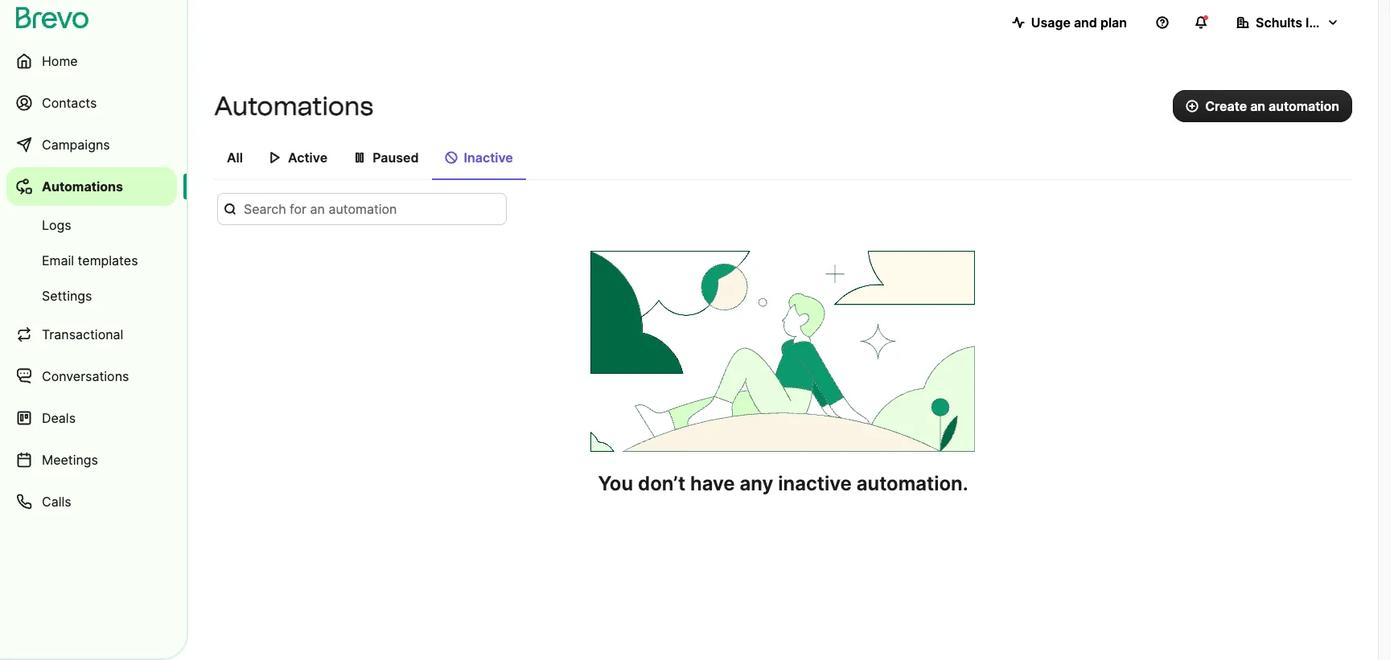 Task type: describe. For each thing, give the bounding box(es) containing it.
have
[[690, 472, 735, 496]]

active link
[[256, 142, 340, 179]]

home link
[[6, 42, 177, 80]]

dxrbf image for paused
[[353, 151, 366, 164]]

create an automation button
[[1173, 90, 1352, 122]]

paused link
[[340, 142, 432, 179]]

contacts
[[42, 95, 97, 111]]

an
[[1250, 98, 1266, 114]]

conversations link
[[6, 357, 177, 396]]

transactional
[[42, 327, 123, 343]]

transactional link
[[6, 315, 177, 354]]

usage and plan
[[1031, 14, 1127, 31]]

1 vertical spatial automations
[[42, 179, 123, 195]]

automation
[[1269, 98, 1340, 114]]

you don't have any inactive automation.
[[598, 472, 968, 496]]

any
[[740, 472, 773, 496]]

dxrbf image for active
[[269, 151, 282, 164]]

dxrbf image for inactive
[[445, 151, 457, 164]]

schults
[[1256, 14, 1303, 31]]

deals link
[[6, 399, 177, 438]]

and
[[1074, 14, 1097, 31]]

usage and plan button
[[999, 6, 1140, 39]]

inc
[[1306, 14, 1325, 31]]

usage
[[1031, 14, 1071, 31]]

email templates
[[42, 253, 138, 269]]

workflow-list-search-input search field
[[217, 193, 507, 225]]

calls
[[42, 494, 71, 510]]

logs
[[42, 217, 71, 233]]

conversations
[[42, 368, 129, 385]]

home
[[42, 53, 78, 69]]

0 vertical spatial automations
[[214, 91, 373, 121]]

paused
[[373, 150, 419, 166]]

meetings
[[42, 452, 98, 468]]

automations link
[[6, 167, 177, 206]]

inactive
[[778, 472, 852, 496]]



Task type: locate. For each thing, give the bounding box(es) containing it.
contacts link
[[6, 84, 177, 122]]

dxrbf image inside "active" link
[[269, 151, 282, 164]]

schults inc button
[[1224, 6, 1352, 39]]

dxrbf image left 'paused'
[[353, 151, 366, 164]]

campaigns
[[42, 137, 110, 153]]

2 dxrbf image from the left
[[353, 151, 366, 164]]

automations up logs link
[[42, 179, 123, 195]]

all
[[227, 150, 243, 166]]

0 horizontal spatial dxrbf image
[[269, 151, 282, 164]]

create an automation
[[1205, 98, 1340, 114]]

calls link
[[6, 483, 177, 521]]

tab list
[[214, 142, 1352, 180]]

active
[[288, 150, 328, 166]]

meetings link
[[6, 441, 177, 479]]

you
[[598, 472, 633, 496]]

automation.
[[857, 472, 968, 496]]

0 horizontal spatial automations
[[42, 179, 123, 195]]

automations
[[214, 91, 373, 121], [42, 179, 123, 195]]

templates
[[78, 253, 138, 269]]

dxrbf image
[[269, 151, 282, 164], [353, 151, 366, 164], [445, 151, 457, 164]]

logs link
[[6, 209, 177, 241]]

automations up active
[[214, 91, 373, 121]]

schults inc
[[1256, 14, 1325, 31]]

1 dxrbf image from the left
[[269, 151, 282, 164]]

1 horizontal spatial dxrbf image
[[353, 151, 366, 164]]

dxrbf image left inactive
[[445, 151, 457, 164]]

3 dxrbf image from the left
[[445, 151, 457, 164]]

1 horizontal spatial automations
[[214, 91, 373, 121]]

settings link
[[6, 280, 177, 312]]

deals
[[42, 410, 76, 426]]

create
[[1205, 98, 1247, 114]]

all link
[[214, 142, 256, 179]]

2 horizontal spatial dxrbf image
[[445, 151, 457, 164]]

settings
[[42, 288, 92, 304]]

you don't have any inactive automation. tab panel
[[214, 193, 1352, 497]]

dxrbf image inside inactive "link"
[[445, 151, 457, 164]]

email
[[42, 253, 74, 269]]

dxrbf image left active
[[269, 151, 282, 164]]

email templates link
[[6, 245, 177, 277]]

dxrbf image inside paused link
[[353, 151, 366, 164]]

inactive
[[464, 150, 513, 166]]

plan
[[1100, 14, 1127, 31]]

tab list containing all
[[214, 142, 1352, 180]]

don't
[[638, 472, 685, 496]]

campaigns link
[[6, 126, 177, 164]]

inactive link
[[432, 142, 526, 180]]



Task type: vqa. For each thing, say whether or not it's contained in the screenshot.
THE
no



